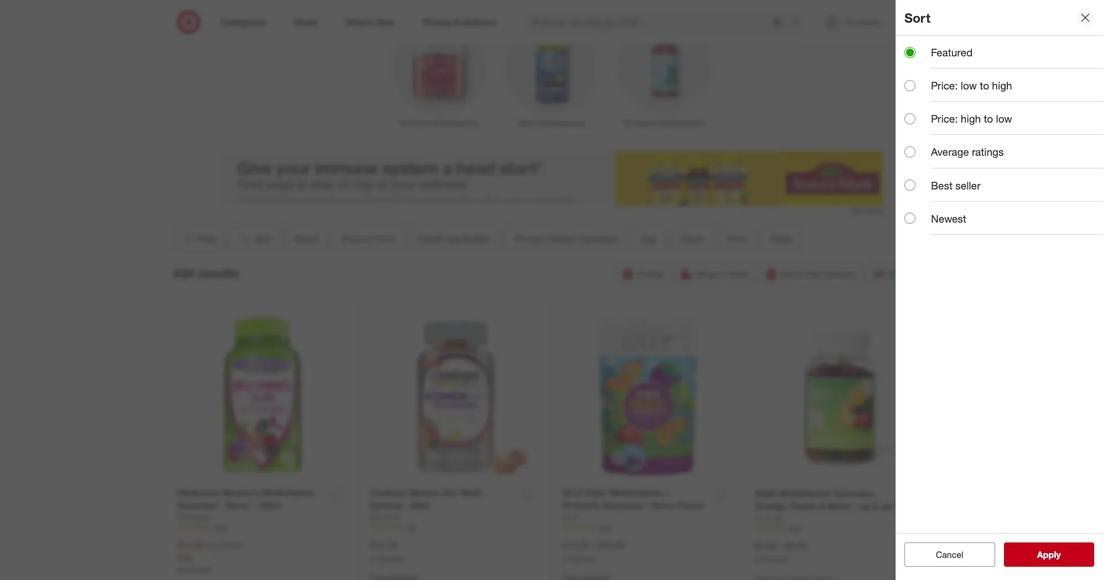 Task type: vqa. For each thing, say whether or not it's contained in the screenshot.
128 link
yes



Task type: locate. For each thing, give the bounding box(es) containing it.
0 vertical spatial sort
[[905, 10, 931, 25]]

olly down probiotic
[[562, 513, 581, 523]]

same
[[781, 269, 804, 280]]

0 horizontal spatial berry
[[226, 501, 249, 512]]

multivitamins right the children's
[[660, 118, 705, 128]]

0 vertical spatial vitafusion
[[177, 488, 219, 499]]

multivitamin
[[263, 488, 314, 499], [610, 488, 662, 499], [779, 489, 831, 500]]

multivitamins inside the women's multivitamins link
[[432, 118, 478, 128]]

1 horizontal spatial low
[[996, 112, 1012, 125]]

& inside 'link'
[[766, 514, 771, 523]]

cancel button
[[905, 543, 995, 568]]

0 horizontal spatial multivitamins
[[432, 118, 478, 128]]

low
[[961, 79, 977, 92], [996, 112, 1012, 125]]

1 horizontal spatial multivitamins
[[540, 118, 585, 128]]

low up the price: high to low
[[961, 79, 977, 92]]

to for high
[[980, 79, 989, 92]]

$12.49
[[219, 542, 243, 551]]

age button
[[632, 227, 666, 251]]

1 link
[[903, 10, 928, 34]]

2 multivitamins from the left
[[540, 118, 585, 128]]

reg
[[206, 542, 217, 551]]

0 vertical spatial price:
[[931, 79, 958, 92]]

adult multivitamin gummies - orange, peach & berry - up & up™ image
[[755, 311, 926, 482], [755, 311, 926, 482]]

at down sale
[[177, 566, 183, 575]]

shop
[[696, 269, 717, 280]]

seller
[[956, 179, 981, 192]]

best seller
[[931, 179, 981, 192]]

up
[[859, 501, 870, 512], [755, 514, 764, 523], [773, 514, 782, 523]]

price: for price: high to low
[[931, 112, 958, 125]]

multivitamins right the women's
[[432, 118, 478, 128]]

$4.69 - $8.29 at glendale
[[755, 541, 806, 564]]

high down 'price: low to high'
[[961, 112, 981, 125]]

- inside olly kids' multivitamin + probiotic gummies - berry punch
[[645, 501, 649, 512]]

multivitamins inside children's multivitamins "link"
[[660, 118, 705, 128]]

store
[[729, 269, 749, 280]]

glendale inside $10.89 reg $12.49 sale at glendale
[[185, 566, 211, 575]]

centrum
[[370, 488, 407, 499], [370, 513, 400, 523]]

olly kids' multivitamin + probiotic gummies - berry punch
[[562, 488, 704, 512]]

glendale down $13.59
[[570, 555, 596, 564]]

to for low
[[984, 112, 993, 125]]

centrum inside centrum women 50+ multi gummy - 80ct
[[370, 488, 407, 499]]

shop in store
[[696, 269, 749, 280]]

1 price: from the top
[[931, 79, 958, 92]]

multivitamins for children's multivitamins
[[660, 118, 705, 128]]

berry inside olly kids' multivitamin + probiotic gummies - berry punch
[[652, 501, 675, 512]]

up inside adult multivitamin gummies - orange, peach & berry - up & up™
[[859, 501, 870, 512]]

olly kids' multivitamin + probiotic gummies - berry punch image
[[562, 311, 733, 481], [562, 311, 733, 481]]

price: up 'average'
[[931, 112, 958, 125]]

high
[[992, 79, 1012, 92], [961, 112, 981, 125]]

brand
[[294, 234, 318, 245]]

$23.49
[[597, 540, 624, 552]]

centrum up the gummy
[[370, 488, 407, 499]]

berry down +
[[652, 501, 675, 512]]

at down $13.59
[[562, 555, 568, 564]]

day
[[806, 269, 821, 280]]

at
[[370, 555, 376, 564], [562, 555, 568, 564], [755, 556, 761, 564], [177, 566, 183, 575]]

children's multivitamins link
[[608, 16, 721, 129]]

0 horizontal spatial sort
[[254, 234, 271, 245]]

multivitamin for 150ct
[[263, 488, 314, 499]]

olly up probiotic
[[562, 488, 584, 499]]

centrum for centrum
[[370, 513, 400, 523]]

1 vertical spatial to
[[984, 112, 993, 125]]

1 vertical spatial vitafusion
[[177, 513, 211, 523]]

gummies up vitafusion link
[[177, 501, 217, 512]]

None radio
[[905, 47, 916, 58], [905, 80, 916, 91], [905, 113, 916, 124], [905, 213, 916, 224], [905, 47, 916, 58], [905, 80, 916, 91], [905, 113, 916, 124], [905, 213, 916, 224]]

vitafusion for vitafusion
[[177, 513, 211, 523]]

gummies down kids'
[[603, 501, 643, 512]]

flavor
[[680, 234, 704, 245]]

80ct
[[411, 501, 429, 512]]

olly kids' multivitamin + probiotic gummies - berry punch link
[[562, 487, 707, 513]]

gummies
[[834, 489, 874, 500], [177, 501, 217, 512], [603, 501, 643, 512]]

centrum women 50+ multi gummy - 80ct
[[370, 488, 481, 512]]

olly for olly kids' multivitamin + probiotic gummies - berry punch
[[562, 488, 584, 499]]

search button
[[785, 10, 812, 37]]

filter
[[197, 234, 216, 245]]

1606 link
[[562, 524, 733, 534]]

multivitamin left +
[[610, 488, 662, 499]]

0 vertical spatial centrum
[[370, 488, 407, 499]]

1606
[[597, 524, 611, 533]]

vitafusion women's multivitamin gummies - berry - 150ct link
[[177, 487, 322, 513]]

0 vertical spatial olly
[[562, 488, 584, 499]]

form
[[375, 234, 395, 245]]

shipping
[[888, 269, 923, 280]]

olly inside olly kids' multivitamin + probiotic gummies - berry punch
[[562, 488, 584, 499]]

0 horizontal spatial &
[[766, 514, 771, 523]]

& down orange,
[[766, 514, 771, 523]]

1 vertical spatial sort
[[254, 234, 271, 245]]

multivitamins for women's multivitamins
[[432, 118, 478, 128]]

gummy
[[370, 501, 402, 512]]

1 horizontal spatial gummies
[[603, 501, 643, 512]]

$4.69
[[755, 541, 777, 552]]

at down $12.79
[[370, 555, 376, 564]]

sort
[[905, 10, 931, 25], [254, 234, 271, 245]]

at down $4.69
[[755, 556, 761, 564]]

vitafusion
[[177, 488, 219, 499], [177, 513, 211, 523]]

2 price: from the top
[[931, 112, 958, 125]]

multivitamins right 'men's'
[[540, 118, 585, 128]]

1 vertical spatial high
[[961, 112, 981, 125]]

up™
[[881, 501, 897, 512]]

price: high to low
[[931, 112, 1012, 125]]

high up the price: high to low
[[992, 79, 1012, 92]]

centrum women 50+ multi gummy - 80ct image
[[370, 311, 540, 481], [370, 311, 540, 481]]

vitafusion inside vitafusion women's multivitamin gummies - berry - 150ct
[[177, 488, 219, 499]]

1 multivitamins from the left
[[432, 118, 478, 128]]

gummies up 898 link at bottom
[[834, 489, 874, 500]]

1 vitafusion from the top
[[177, 488, 219, 499]]

vitafusion women's multivitamin gummies - berry - 150ct image
[[177, 311, 348, 481], [177, 311, 348, 481]]

150ct
[[258, 501, 281, 512]]

berry
[[226, 501, 249, 512], [652, 501, 675, 512], [828, 501, 851, 512]]

multivitamin up 150ct
[[263, 488, 314, 499]]

2 horizontal spatial berry
[[828, 501, 851, 512]]

health application
[[419, 234, 491, 245]]

multivitamin up peach
[[779, 489, 831, 500]]

multivitamins inside men's multivitamins link
[[540, 118, 585, 128]]

$13.59
[[562, 540, 589, 552]]

128 link
[[370, 524, 540, 534]]

vitafusion up "$10.89"
[[177, 513, 211, 523]]

1 olly from the top
[[562, 488, 584, 499]]

3 multivitamins from the left
[[660, 118, 705, 128]]

2 horizontal spatial gummies
[[834, 489, 874, 500]]

multivitamin inside vitafusion women's multivitamin gummies - berry - 150ct
[[263, 488, 314, 499]]

2 horizontal spatial multivitamins
[[660, 118, 705, 128]]

brand button
[[285, 227, 327, 251]]

glendale down $4.69
[[762, 556, 789, 564]]

$10.89 reg $12.49 sale at glendale
[[177, 540, 243, 575]]

$12.79
[[370, 540, 396, 552]]

berry up 898 link at bottom
[[828, 501, 851, 512]]

&
[[819, 501, 825, 512], [873, 501, 879, 512], [766, 514, 771, 523]]

sponsored
[[851, 207, 884, 215]]

None radio
[[905, 147, 916, 158], [905, 180, 916, 191], [905, 147, 916, 158], [905, 180, 916, 191]]

50+
[[443, 488, 458, 499]]

berry inside adult multivitamin gummies - orange, peach & berry - up & up™
[[828, 501, 851, 512]]

1 horizontal spatial high
[[992, 79, 1012, 92]]

apply
[[1037, 550, 1061, 561]]

multivitamin inside olly kids' multivitamin + probiotic gummies - berry punch
[[610, 488, 662, 499]]

1 centrum from the top
[[370, 488, 407, 499]]

men's multivitamins
[[518, 118, 585, 128]]

olly
[[562, 488, 584, 499], [562, 513, 581, 523]]

2 horizontal spatial up
[[859, 501, 870, 512]]

& right peach
[[819, 501, 825, 512]]

berry down women's
[[226, 501, 249, 512]]

shop in store button
[[675, 262, 756, 287]]

at inside $10.89 reg $12.49 sale at glendale
[[177, 566, 183, 575]]

to up ratings
[[984, 112, 993, 125]]

vitafusion up vitafusion link
[[177, 488, 219, 499]]

1 vertical spatial olly
[[562, 513, 581, 523]]

1 horizontal spatial multivitamin
[[610, 488, 662, 499]]

434 results
[[173, 265, 239, 281]]

women's
[[399, 118, 430, 128]]

newest
[[931, 212, 966, 225]]

vitafusion for vitafusion women's multivitamin gummies - berry - 150ct
[[177, 488, 219, 499]]

0 horizontal spatial gummies
[[177, 501, 217, 512]]

2 horizontal spatial multivitamin
[[779, 489, 831, 500]]

to up the price: high to low
[[980, 79, 989, 92]]

1 horizontal spatial berry
[[652, 501, 675, 512]]

0 horizontal spatial low
[[961, 79, 977, 92]]

2 vitafusion from the top
[[177, 513, 211, 523]]

flavor button
[[671, 227, 714, 251]]

women
[[409, 488, 440, 499]]

0 vertical spatial to
[[980, 79, 989, 92]]

glendale down $12.79
[[377, 555, 404, 564]]

1 horizontal spatial sort
[[905, 10, 931, 25]]

1 vertical spatial price:
[[931, 112, 958, 125]]

adult
[[755, 489, 777, 500]]

price: down featured
[[931, 79, 958, 92]]

& left the up™
[[873, 501, 879, 512]]

1 vertical spatial centrum
[[370, 513, 400, 523]]

$12.79 at glendale
[[370, 540, 404, 564]]

2 olly from the top
[[562, 513, 581, 523]]

centrum down the gummy
[[370, 513, 400, 523]]

glendale down sale
[[185, 566, 211, 575]]

low up ratings
[[996, 112, 1012, 125]]

+
[[664, 488, 670, 499]]

sort dialog
[[896, 0, 1103, 581]]

glendale inside $12.79 at glendale
[[377, 555, 404, 564]]

0 horizontal spatial multivitamin
[[263, 488, 314, 499]]

to
[[980, 79, 989, 92], [984, 112, 993, 125]]

2 centrum from the top
[[370, 513, 400, 523]]

0 horizontal spatial up
[[755, 514, 764, 523]]

at inside the $13.59 - $23.49 at glendale
[[562, 555, 568, 564]]



Task type: describe. For each thing, give the bounding box(es) containing it.
centrum for centrum women 50+ multi gummy - 80ct
[[370, 488, 407, 499]]

probiotic
[[562, 501, 601, 512]]

health
[[419, 234, 444, 245]]

cancel
[[936, 550, 964, 561]]

pickup
[[637, 269, 664, 280]]

search
[[785, 17, 812, 29]]

application
[[447, 234, 491, 245]]

at inside $4.69 - $8.29 at glendale
[[755, 556, 761, 564]]

vitafusion link
[[177, 513, 211, 524]]

olly for olly
[[562, 513, 581, 523]]

sort button
[[229, 227, 280, 251]]

featured
[[931, 46, 973, 59]]

multivitamin for berry
[[610, 488, 662, 499]]

multivitamins for men's multivitamins
[[540, 118, 585, 128]]

peach
[[791, 501, 817, 512]]

primary
[[514, 234, 545, 245]]

women's
[[222, 488, 260, 499]]

1 vertical spatial low
[[996, 112, 1012, 125]]

centrum link
[[370, 513, 400, 524]]

ingredient
[[578, 234, 618, 245]]

age
[[641, 234, 657, 245]]

- inside $4.69 - $8.29 at glendale
[[779, 541, 782, 552]]

glendale inside the $13.59 - $23.49 at glendale
[[570, 555, 596, 564]]

men's multivitamins link
[[495, 16, 608, 129]]

898 link
[[755, 524, 926, 534]]

multivitamin inside adult multivitamin gummies - orange, peach & berry - up & up™
[[779, 489, 831, 500]]

0 horizontal spatial high
[[961, 112, 981, 125]]

berry inside vitafusion women's multivitamin gummies - berry - 150ct
[[226, 501, 249, 512]]

What can we help you find? suggestions appear below search field
[[523, 10, 793, 34]]

adult multivitamin gummies - orange, peach & berry - up & up™ link
[[755, 488, 900, 513]]

women's multivitamins
[[399, 118, 478, 128]]

same day delivery
[[781, 269, 856, 280]]

olly link
[[562, 513, 581, 524]]

128
[[404, 524, 415, 533]]

punch
[[677, 501, 704, 512]]

women's multivitamins link
[[382, 16, 495, 129]]

price button
[[718, 227, 757, 251]]

1 horizontal spatial &
[[819, 501, 825, 512]]

multi
[[461, 488, 481, 499]]

berry for probiotic
[[652, 501, 675, 512]]

advertisement region
[[220, 151, 884, 206]]

shipping button
[[867, 262, 930, 287]]

0 vertical spatial low
[[961, 79, 977, 92]]

1848
[[212, 524, 226, 533]]

delivery
[[824, 269, 856, 280]]

- inside the $13.59 - $23.49 at glendale
[[591, 540, 595, 552]]

kids'
[[587, 488, 608, 499]]

deals
[[771, 234, 793, 245]]

children's
[[624, 118, 658, 128]]

centrum women 50+ multi gummy - 80ct link
[[370, 487, 514, 513]]

898
[[789, 525, 800, 533]]

sale
[[177, 553, 192, 563]]

average ratings
[[931, 146, 1004, 158]]

deals button
[[761, 227, 802, 251]]

1 horizontal spatial up
[[773, 514, 782, 523]]

sort inside dialog
[[905, 10, 931, 25]]

average
[[931, 146, 969, 158]]

results
[[198, 265, 239, 281]]

434
[[173, 265, 194, 281]]

1848 link
[[177, 524, 348, 534]]

gummies inside vitafusion women's multivitamin gummies - berry - 150ct
[[177, 501, 217, 512]]

same day delivery button
[[760, 262, 863, 287]]

sort inside button
[[254, 234, 271, 245]]

product
[[341, 234, 373, 245]]

up & up link
[[755, 513, 782, 524]]

orange,
[[755, 501, 788, 512]]

price: low to high
[[931, 79, 1012, 92]]

gummies inside adult multivitamin gummies - orange, peach & berry - up & up™
[[834, 489, 874, 500]]

dietary
[[547, 234, 576, 245]]

product form button
[[332, 227, 405, 251]]

$8.29
[[785, 541, 806, 552]]

- inside centrum women 50+ multi gummy - 80ct
[[405, 501, 408, 512]]

up & up
[[755, 514, 782, 523]]

price
[[727, 234, 748, 245]]

$10.89
[[177, 540, 204, 552]]

glendale inside $4.69 - $8.29 at glendale
[[762, 556, 789, 564]]

at inside $12.79 at glendale
[[370, 555, 376, 564]]

children's multivitamins
[[624, 118, 705, 128]]

price: for price: low to high
[[931, 79, 958, 92]]

primary dietary ingredient
[[514, 234, 618, 245]]

product form
[[341, 234, 395, 245]]

2 horizontal spatial &
[[873, 501, 879, 512]]

adult multivitamin gummies - orange, peach & berry - up & up™
[[755, 489, 897, 512]]

0 vertical spatial high
[[992, 79, 1012, 92]]

gummies inside olly kids' multivitamin + probiotic gummies - berry punch
[[603, 501, 643, 512]]

vitafusion women's multivitamin gummies - berry - 150ct
[[177, 488, 314, 512]]

berry for orange,
[[828, 501, 851, 512]]

ratings
[[972, 146, 1004, 158]]



